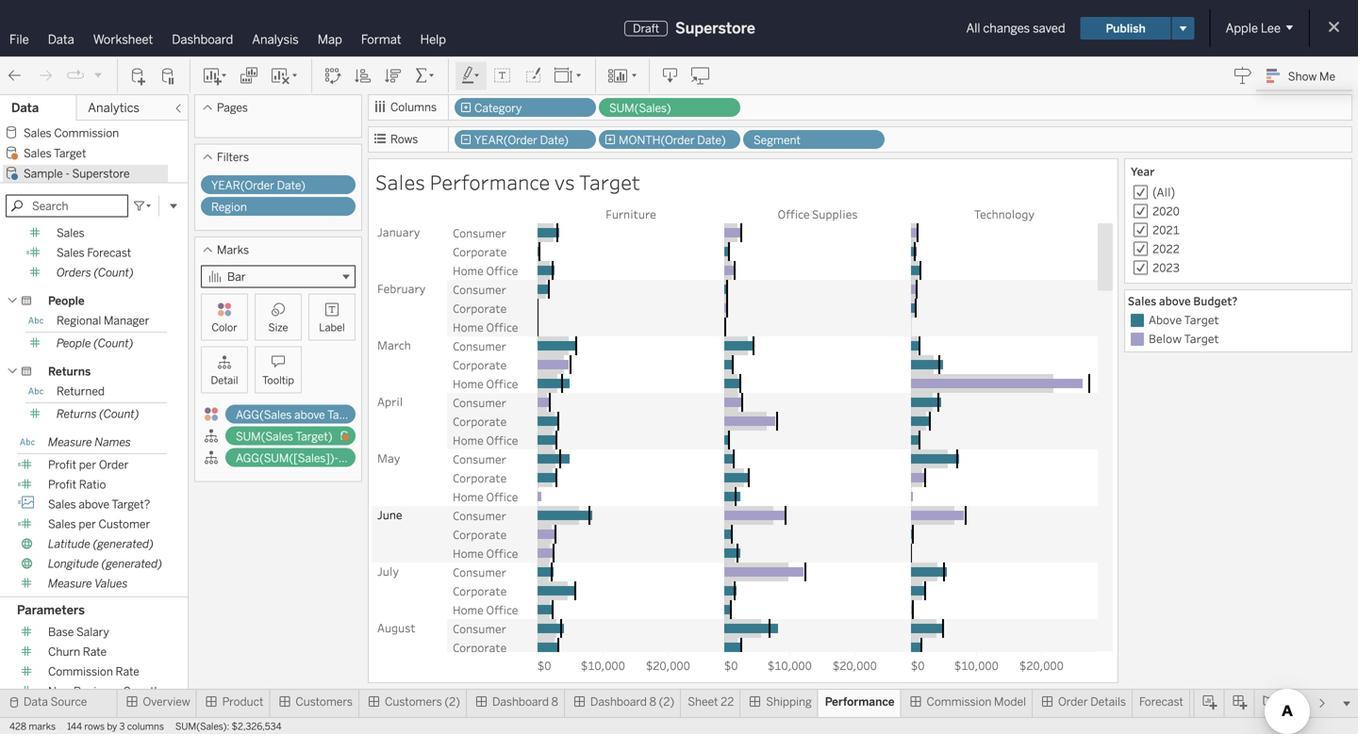 Task type: vqa. For each thing, say whether or not it's contained in the screenshot.
Organize
no



Task type: describe. For each thing, give the bounding box(es) containing it.
4 corporate, segment. press space to toggle selection. press escape to go back to the left margin. use arrow keys to navigate headers text field from the top
[[447, 639, 538, 657]]

(all) link
[[1153, 184, 1175, 200]]

2 vertical spatial data
[[24, 696, 48, 709]]

region
[[211, 200, 247, 214]]

model
[[994, 696, 1026, 709]]

rows
[[84, 722, 105, 733]]

vs
[[554, 168, 575, 196]]

people (count)
[[57, 337, 133, 351]]

customers (2)
[[385, 696, 460, 709]]

swap rows and columns image
[[324, 67, 342, 85]]

sheet
[[688, 696, 718, 709]]

April, Month of Order Date. Press Space to toggle selection. Press Escape to go back to the left margin. Use arrow keys to navigate headers text field
[[372, 393, 447, 450]]

1 (2) from the left
[[445, 696, 460, 709]]

0 horizontal spatial superstore
[[72, 167, 130, 181]]

6 home office, segment. press space to toggle selection. press escape to go back to the left margin. use arrow keys to navigate headers text field from the top
[[447, 601, 538, 620]]

2021 checkbox
[[1131, 221, 1346, 240]]

returns for returns
[[48, 365, 91, 379]]

base
[[48, 626, 74, 640]]

2 horizontal spatial date)
[[697, 133, 726, 147]]

2 consumer, segment. press space to toggle selection. press escape to go back to the left margin. use arrow keys to navigate headers text field from the top
[[447, 337, 538, 356]]

show
[[1288, 70, 1317, 83]]

sum(sales
[[236, 430, 293, 444]]

below
[[1149, 331, 1182, 347]]

year(order for rows
[[474, 133, 538, 147]]

below target option
[[1128, 330, 1349, 349]]

January, Month of Order Date. Press Space to toggle selection. Press Escape to go back to the left margin. Use arrow keys to navigate headers text field
[[372, 224, 447, 280]]

analysis
[[252, 32, 299, 47]]

1 corporate, segment. press space to toggle selection. press escape to go back to the left margin. use arrow keys to navigate headers text field from the top
[[447, 299, 538, 318]]

ratio
[[79, 478, 106, 492]]

below target
[[1149, 331, 1219, 347]]

orders
[[57, 266, 91, 280]]

22
[[721, 696, 734, 709]]

1 home office, segment. press space to toggle selection. press escape to go back to the left margin. use arrow keys to navigate headers text field from the top
[[447, 261, 538, 280]]

1 consumer, segment. press space to toggle selection. press escape to go back to the left margin. use arrow keys to navigate headers text field from the top
[[447, 224, 538, 242]]

rows
[[391, 133, 418, 146]]

redo image
[[36, 67, 55, 85]]

category
[[474, 101, 522, 115]]

sum(sales):
[[175, 722, 229, 733]]

2020
[[1153, 203, 1180, 219]]

draft
[[633, 21, 659, 35]]

sales for sales above budget?
[[1128, 293, 1157, 309]]

clear sheet image
[[270, 67, 300, 85]]

data source
[[24, 696, 87, 709]]

1 vertical spatial performance
[[825, 696, 895, 709]]

null detail image
[[204, 450, 219, 466]]

map
[[318, 32, 342, 47]]

3 consumer, segment. press space to toggle selection. press escape to go back to the left margin. use arrow keys to navigate headers text field from the top
[[447, 450, 538, 469]]

3
[[119, 722, 125, 733]]

pages
[[217, 101, 248, 115]]

2 corporate, segment. press space to toggle selection. press escape to go back to the left margin. use arrow keys to navigate headers text field from the top
[[447, 356, 538, 374]]

sales for sales above target?
[[48, 498, 76, 512]]

null detail image
[[204, 429, 219, 444]]

profit for profit ratio
[[48, 478, 76, 492]]

sorted descending by sum of sales within segment image
[[384, 67, 403, 85]]

shipping
[[766, 696, 812, 709]]

sales target
[[24, 147, 86, 160]]

sales for sales performance vs target
[[375, 168, 425, 196]]

product
[[222, 696, 263, 709]]

all changes saved
[[966, 21, 1066, 36]]

3 corporate, segment. press space to toggle selection. press escape to go back to the left margin. use arrow keys to navigate headers text field from the top
[[447, 525, 538, 544]]

sales for sales commission
[[24, 126, 52, 140]]

sales performance vs target
[[375, 168, 641, 196]]

show mark labels image
[[493, 67, 512, 85]]

(All) checkbox
[[1131, 183, 1346, 202]]

Search text field
[[6, 195, 128, 218]]

sorted ascending by sum of sales within segment image
[[354, 67, 373, 85]]

values
[[94, 577, 128, 591]]

columns
[[127, 722, 164, 733]]

budget?
[[1194, 293, 1238, 309]]

agg(sales above target?)
[[236, 408, 370, 422]]

commission for commission model
[[927, 696, 992, 709]]

year
[[1131, 164, 1155, 179]]

worksheet
[[93, 32, 153, 47]]

totals image
[[414, 67, 437, 85]]

saved
[[1033, 21, 1066, 36]]

1 horizontal spatial order
[[1058, 696, 1088, 709]]

help
[[420, 32, 446, 47]]

measure for measure names
[[48, 436, 92, 450]]

February, Month of Order Date. Press Space to toggle selection. Press Escape to go back to the left margin. Use arrow keys to navigate headers text field
[[372, 280, 447, 337]]

parameters
[[17, 603, 85, 618]]

above target option
[[1128, 311, 1349, 330]]

month(order date)
[[619, 133, 726, 147]]

commission rate
[[48, 666, 139, 679]]

dashboard 8
[[492, 696, 558, 709]]

marks
[[217, 243, 249, 257]]

people for people (count)
[[57, 337, 91, 351]]

6 consumer, segment. press space to toggle selection. press escape to go back to the left margin. use arrow keys to navigate headers text field from the top
[[447, 620, 538, 639]]

duplicate image
[[240, 67, 258, 85]]

4 home office, segment. press space to toggle selection. press escape to go back to the left margin. use arrow keys to navigate headers text field from the top
[[447, 488, 538, 507]]

sales above budget?
[[1128, 293, 1238, 309]]

replay animation image
[[66, 66, 85, 85]]

names
[[95, 436, 131, 450]]

4 corporate, segment. press space to toggle selection. press escape to go back to the left margin. use arrow keys to navigate headers text field from the top
[[447, 582, 538, 601]]

apple
[[1226, 21, 1258, 36]]

5 home office, segment. press space to toggle selection. press escape to go back to the left margin. use arrow keys to navigate headers text field from the top
[[447, 544, 538, 563]]

show/hide cards image
[[607, 67, 638, 85]]

file
[[9, 32, 29, 47]]

0 vertical spatial commission
[[54, 126, 119, 140]]

new business growth
[[48, 685, 161, 699]]

highlight image
[[460, 67, 482, 85]]

latitude (generated)
[[48, 538, 154, 551]]

show me
[[1288, 70, 1336, 83]]

customers for customers
[[296, 696, 353, 709]]

month(order
[[619, 133, 695, 147]]

sales for sales target
[[24, 147, 52, 160]]

undo image
[[6, 67, 25, 85]]

above target
[[1149, 312, 1219, 328]]

customer
[[99, 518, 150, 532]]

sum(sales)
[[609, 101, 671, 115]]

base salary
[[48, 626, 109, 640]]

1 vertical spatial data
[[11, 100, 39, 116]]

profit ratio
[[48, 478, 106, 492]]

2020 checkbox
[[1131, 202, 1346, 221]]

open and edit this workbook in tableau desktop image
[[691, 67, 710, 85]]

new
[[48, 685, 71, 699]]

target for above target
[[1185, 312, 1219, 328]]

May, Month of Order Date. Press Space to toggle selection. Press Escape to go back to the left margin. Use arrow keys to navigate headers text field
[[372, 450, 447, 507]]

2 consumer, segment. press space to toggle selection. press escape to go back to the left margin. use arrow keys to navigate headers text field from the top
[[447, 393, 538, 412]]



Task type: locate. For each thing, give the bounding box(es) containing it.
customers right product
[[296, 696, 353, 709]]

(generated) down customer
[[93, 538, 154, 551]]

customers for customers (2)
[[385, 696, 442, 709]]

1 vertical spatial people
[[57, 337, 91, 351]]

2 horizontal spatial dashboard
[[590, 696, 647, 709]]

commission model
[[927, 696, 1026, 709]]

1 profit from the top
[[48, 459, 76, 472]]

all
[[966, 21, 981, 36]]

commission left model
[[927, 696, 992, 709]]

sales for sales forecast
[[57, 246, 85, 260]]

dashboard for dashboard
[[172, 32, 233, 47]]

0 vertical spatial consumer, segment. press space to toggle selection. press escape to go back to the left margin. use arrow keys to navigate headers text field
[[447, 224, 538, 242]]

144
[[67, 722, 82, 733]]

0 vertical spatial people
[[48, 294, 85, 308]]

2 per from the top
[[79, 518, 96, 532]]

0 vertical spatial forecast
[[87, 246, 131, 260]]

(generated) for longitude (generated)
[[102, 558, 162, 571]]

regional manager
[[57, 314, 149, 328]]

sales above target?
[[48, 498, 150, 512]]

July, Month of Order Date. Press Space to toggle selection. Press Escape to go back to the left margin. Use arrow keys to navigate headers text field
[[372, 563, 447, 620]]

date) up 'vs'
[[540, 133, 569, 147]]

year(order for filters
[[211, 179, 274, 192]]

null color image
[[204, 407, 219, 422]]

profit left the 'ratio'
[[48, 478, 76, 492]]

data up replay animation image
[[48, 32, 74, 47]]

0 horizontal spatial customers
[[296, 696, 353, 709]]

0 vertical spatial data
[[48, 32, 74, 47]]

sales down rows
[[375, 168, 425, 196]]

sales forecast
[[57, 246, 131, 260]]

measure up profit per order
[[48, 436, 92, 450]]

1 8 from the left
[[551, 696, 558, 709]]

sales up above
[[1128, 293, 1157, 309]]

sales up sample
[[24, 147, 52, 160]]

performance
[[430, 168, 550, 196], [825, 696, 895, 709]]

above up above target
[[1159, 293, 1191, 309]]

apple lee
[[1226, 21, 1281, 36]]

Office Supplies, Category. Press Space to toggle selection. Press Escape to go back to the left margin. Use arrow keys to navigate headers text field
[[724, 205, 911, 224]]

lee
[[1261, 21, 1281, 36]]

dashboard for dashboard 8
[[492, 696, 549, 709]]

per down sales above target? at left
[[79, 518, 96, 532]]

sales for sales per customer
[[48, 518, 76, 532]]

Home Office, Segment. Press Space to toggle selection. Press Escape to go back to the left margin. Use arrow keys to navigate headers text field
[[447, 318, 538, 337]]

rate up the commission rate on the bottom
[[83, 646, 107, 659]]

target for sales target
[[54, 147, 86, 160]]

above for target?
[[79, 498, 109, 512]]

1 horizontal spatial year(order date)
[[474, 133, 569, 147]]

profit
[[48, 459, 76, 472], [48, 478, 76, 492]]

format workbook image
[[524, 67, 542, 85]]

year(order date) down category
[[474, 133, 569, 147]]

1 horizontal spatial dashboard
[[492, 696, 549, 709]]

1 horizontal spatial 8
[[650, 696, 656, 709]]

1 consumer, segment. press space to toggle selection. press escape to go back to the left margin. use arrow keys to navigate headers text field from the top
[[447, 280, 538, 299]]

1 vertical spatial rate
[[116, 666, 139, 679]]

1 horizontal spatial year(order
[[474, 133, 538, 147]]

1 measure from the top
[[48, 436, 92, 450]]

0 horizontal spatial forecast
[[87, 246, 131, 260]]

year(order date)
[[474, 133, 569, 147], [211, 179, 306, 192]]

1 horizontal spatial performance
[[825, 696, 895, 709]]

0 vertical spatial profit
[[48, 459, 76, 472]]

0 vertical spatial measure
[[48, 436, 92, 450]]

me
[[1320, 70, 1336, 83]]

March, Month of Order Date. Press Space to toggle selection. Press Escape to go back to the left margin. Use arrow keys to navigate headers text field
[[372, 337, 447, 393]]

overview
[[143, 696, 190, 709]]

order left details
[[1058, 696, 1088, 709]]

publish
[[1106, 21, 1146, 35]]

replay animation image
[[92, 69, 104, 80]]

pause auto updates image
[[159, 67, 178, 85]]

year(order date) for month(order date)
[[474, 133, 569, 147]]

above down the 'ratio'
[[79, 498, 109, 512]]

details
[[1091, 696, 1126, 709]]

returned
[[57, 385, 105, 399]]

year(order date) up region
[[211, 179, 306, 192]]

new worksheet image
[[202, 67, 228, 85]]

measure
[[48, 436, 92, 450], [48, 577, 92, 591]]

0 vertical spatial superstore
[[675, 19, 755, 37]]

data up 428 marks
[[24, 696, 48, 709]]

1 horizontal spatial customers
[[385, 696, 442, 709]]

year(order down category
[[474, 133, 538, 147]]

target down above target
[[1185, 331, 1219, 347]]

(2) down august, month of order date. press space to toggle selection. press escape to go back to the left margin. use arrow keys to navigate headers text box
[[445, 696, 460, 709]]

order down names at bottom left
[[99, 459, 129, 472]]

0 vertical spatial (count)
[[94, 266, 134, 280]]

data guide image
[[1234, 66, 1253, 85]]

changes
[[983, 21, 1030, 36]]

144 rows by 3 columns
[[67, 722, 164, 733]]

1 vertical spatial year(order date)
[[211, 179, 306, 192]]

commission for commission rate
[[48, 666, 113, 679]]

Home Office, Segment. Press Space to toggle selection. Press Escape to go back to the left margin. Use arrow keys to navigate headers text field
[[447, 261, 538, 280], [447, 374, 538, 393], [447, 431, 538, 450], [447, 488, 538, 507], [447, 544, 538, 563], [447, 601, 538, 620]]

1 horizontal spatial superstore
[[675, 19, 755, 37]]

measure down longitude in the bottom left of the page
[[48, 577, 92, 591]]

business
[[74, 685, 120, 699]]

year(order
[[474, 133, 538, 147], [211, 179, 274, 192]]

date) for month(order date)
[[540, 133, 569, 147]]

2 vertical spatial commission
[[927, 696, 992, 709]]

Corporate, Segment. Press Space to toggle selection. Press Escape to go back to the left margin. Use arrow keys to navigate headers text field
[[447, 299, 538, 318], [447, 356, 538, 374], [447, 412, 538, 431], [447, 582, 538, 601]]

0 vertical spatial (generated)
[[93, 538, 154, 551]]

forecast up orders (count)
[[87, 246, 131, 260]]

0 horizontal spatial order
[[99, 459, 129, 472]]

2 horizontal spatial above
[[1159, 293, 1191, 309]]

1 horizontal spatial rate
[[116, 666, 139, 679]]

Furniture, Category. Press Space to toggle selection. Press Escape to go back to the left margin. Use arrow keys to navigate headers text field
[[538, 205, 724, 224]]

label
[[319, 322, 345, 334]]

0 horizontal spatial year(order date)
[[211, 179, 306, 192]]

0 vertical spatial order
[[99, 459, 129, 472]]

sum(sales target)
[[236, 430, 333, 444]]

Corporate, Segment. Press Space to toggle selection. Press Escape to go back to the left margin. Use arrow keys to navigate headers text field
[[447, 242, 538, 261], [447, 469, 538, 488], [447, 525, 538, 544], [447, 639, 538, 657]]

0 horizontal spatial date)
[[277, 179, 306, 192]]

performance right shipping
[[825, 696, 895, 709]]

publish button
[[1081, 17, 1171, 40]]

sales up sales target
[[24, 126, 52, 140]]

(all)
[[1153, 184, 1175, 200]]

target down sales commission
[[54, 147, 86, 160]]

rate for commission rate
[[116, 666, 139, 679]]

superstore right -
[[72, 167, 130, 181]]

forecast right details
[[1139, 696, 1184, 709]]

2 (2) from the left
[[659, 696, 675, 709]]

date) up bar popup button
[[277, 179, 306, 192]]

collapse image
[[173, 103, 184, 114]]

0 horizontal spatial dashboard
[[172, 32, 233, 47]]

longitude (generated)
[[48, 558, 162, 571]]

measure for measure values
[[48, 577, 92, 591]]

2 corporate, segment. press space to toggle selection. press escape to go back to the left margin. use arrow keys to navigate headers text field from the top
[[447, 469, 538, 488]]

profit for profit per order
[[48, 459, 76, 472]]

target)
[[296, 430, 333, 444]]

0 vertical spatial year(order date)
[[474, 133, 569, 147]]

returns up returned
[[48, 365, 91, 379]]

(generated) for latitude (generated)
[[93, 538, 154, 551]]

dashboard 8 (2)
[[590, 696, 675, 709]]

(generated) up values
[[102, 558, 162, 571]]

1 vertical spatial measure
[[48, 577, 92, 591]]

growth
[[123, 685, 161, 699]]

rate up growth
[[116, 666, 139, 679]]

0 horizontal spatial 8
[[551, 696, 558, 709]]

(count) down "regional manager"
[[94, 337, 133, 351]]

Consumer, Segment. Press Space to toggle selection. Press Escape to go back to the left margin. Use arrow keys to navigate headers text field
[[447, 280, 538, 299], [447, 337, 538, 356], [447, 450, 538, 469], [447, 507, 538, 525], [447, 563, 538, 582], [447, 620, 538, 639]]

sales per customer
[[48, 518, 150, 532]]

people down the "regional"
[[57, 337, 91, 351]]

segment
[[754, 133, 801, 147]]

sales for sales
[[57, 226, 85, 240]]

2 measure from the top
[[48, 577, 92, 591]]

1 vertical spatial commission
[[48, 666, 113, 679]]

marks. press enter to open the view data window.. use arrow keys to navigate data visualization elements. image
[[538, 224, 1098, 735]]

(2)
[[445, 696, 460, 709], [659, 696, 675, 709]]

-
[[66, 167, 70, 181]]

bar
[[227, 270, 246, 284]]

0 horizontal spatial rate
[[83, 646, 107, 659]]

salary
[[76, 626, 109, 640]]

2 vertical spatial above
[[79, 498, 109, 512]]

show me button
[[1258, 61, 1353, 91]]

fit image
[[554, 67, 584, 85]]

regional
[[57, 314, 101, 328]]

1 horizontal spatial date)
[[540, 133, 569, 147]]

$2,326,534
[[232, 722, 282, 733]]

2023 checkbox
[[1131, 258, 1346, 277]]

2 8 from the left
[[650, 696, 656, 709]]

measure values
[[48, 577, 128, 591]]

sales down search text box
[[57, 226, 85, 240]]

428
[[9, 722, 26, 733]]

8 for dashboard 8 (2)
[[650, 696, 656, 709]]

(count) for returns (count)
[[99, 408, 139, 421]]

Consumer, Segment. Press Space to toggle selection. Press Escape to go back to the left margin. Use arrow keys to navigate headers text field
[[447, 224, 538, 242], [447, 393, 538, 412]]

above for budget?
[[1159, 293, 1191, 309]]

sales up latitude
[[48, 518, 76, 532]]

sales commission
[[24, 126, 119, 140]]

year(order up region
[[211, 179, 274, 192]]

latitude
[[48, 538, 90, 551]]

year list box
[[1131, 202, 1346, 277]]

0 vertical spatial above
[[1159, 293, 1191, 309]]

0 horizontal spatial above
[[79, 498, 109, 512]]

bar button
[[201, 266, 356, 288]]

format
[[361, 32, 401, 47]]

customers down august, month of order date. press space to toggle selection. press escape to go back to the left margin. use arrow keys to navigate headers text box
[[385, 696, 442, 709]]

(generated)
[[93, 538, 154, 551], [102, 558, 162, 571]]

profit per order
[[48, 459, 129, 472]]

1 vertical spatial returns
[[57, 408, 97, 421]]

1 vertical spatial profit
[[48, 478, 76, 492]]

1 vertical spatial consumer, segment. press space to toggle selection. press escape to go back to the left margin. use arrow keys to navigate headers text field
[[447, 393, 538, 412]]

2022 checkbox
[[1131, 240, 1346, 258]]

returns down returned
[[57, 408, 97, 421]]

1 vertical spatial superstore
[[72, 167, 130, 181]]

churn
[[48, 646, 80, 659]]

performance down category
[[430, 168, 550, 196]]

0 horizontal spatial (2)
[[445, 696, 460, 709]]

consumer, segment. press space to toggle selection. press escape to go back to the left margin. use arrow keys to navigate headers text field down home office, segment. press space to toggle selection. press escape to go back to the left margin. use arrow keys to navigate headers text field on the left of the page
[[447, 393, 538, 412]]

1 horizontal spatial (2)
[[659, 696, 675, 709]]

2 customers from the left
[[385, 696, 442, 709]]

(2) left the sheet in the bottom right of the page
[[659, 696, 675, 709]]

0 horizontal spatial year(order
[[211, 179, 274, 192]]

8 left the sheet in the bottom right of the page
[[650, 696, 656, 709]]

3 corporate, segment. press space to toggle selection. press escape to go back to the left margin. use arrow keys to navigate headers text field from the top
[[447, 412, 538, 431]]

churn rate
[[48, 646, 107, 659]]

2 profit from the top
[[48, 478, 76, 492]]

people up the "regional"
[[48, 294, 85, 308]]

size
[[268, 322, 288, 334]]

sales up orders
[[57, 246, 85, 260]]

per up the 'ratio'
[[79, 459, 96, 472]]

0 vertical spatial performance
[[430, 168, 550, 196]]

2020 link
[[1153, 203, 1180, 219]]

2022
[[1153, 241, 1180, 257]]

2 home office, segment. press space to toggle selection. press escape to go back to the left margin. use arrow keys to navigate headers text field from the top
[[447, 374, 538, 393]]

2023
[[1153, 260, 1180, 275]]

people for people
[[48, 294, 85, 308]]

new data source image
[[129, 67, 148, 85]]

above up target)
[[294, 408, 325, 422]]

1 vertical spatial (count)
[[94, 337, 133, 351]]

(count) for people (count)
[[94, 337, 133, 351]]

per for sales
[[79, 518, 96, 532]]

0 vertical spatial returns
[[48, 365, 91, 379]]

returns
[[48, 365, 91, 379], [57, 408, 97, 421]]

3 home office, segment. press space to toggle selection. press escape to go back to the left margin. use arrow keys to navigate headers text field from the top
[[447, 431, 538, 450]]

measure names
[[48, 436, 131, 450]]

0 vertical spatial rate
[[83, 646, 107, 659]]

above
[[1159, 293, 1191, 309], [294, 408, 325, 422], [79, 498, 109, 512]]

customers
[[296, 696, 353, 709], [385, 696, 442, 709]]

Technology, Category. Press Space to toggle selection. Press Escape to go back to the left margin. Use arrow keys to navigate headers text field
[[911, 205, 1098, 224]]

1 per from the top
[[79, 459, 96, 472]]

5 consumer, segment. press space to toggle selection. press escape to go back to the left margin. use arrow keys to navigate headers text field from the top
[[447, 563, 538, 582]]

date) right month(order
[[697, 133, 726, 147]]

commission
[[54, 126, 119, 140], [48, 666, 113, 679], [927, 696, 992, 709]]

4 consumer, segment. press space to toggle selection. press escape to go back to the left margin. use arrow keys to navigate headers text field from the top
[[447, 507, 538, 525]]

download image
[[661, 67, 680, 85]]

1 horizontal spatial forecast
[[1139, 696, 1184, 709]]

1 vertical spatial forecast
[[1139, 696, 1184, 709]]

0 horizontal spatial performance
[[430, 168, 550, 196]]

1 horizontal spatial above
[[294, 408, 325, 422]]

1 vertical spatial above
[[294, 408, 325, 422]]

above
[[1149, 312, 1182, 328]]

dashboard for dashboard 8 (2)
[[590, 696, 647, 709]]

above for target?)
[[294, 408, 325, 422]]

commission down analytics
[[54, 126, 119, 140]]

returns (count)
[[57, 408, 139, 421]]

date) for region
[[277, 179, 306, 192]]

1 corporate, segment. press space to toggle selection. press escape to go back to the left margin. use arrow keys to navigate headers text field from the top
[[447, 242, 538, 261]]

target
[[54, 147, 86, 160], [579, 168, 641, 196], [1185, 312, 1219, 328], [1185, 331, 1219, 347]]

year(order date) for region
[[211, 179, 306, 192]]

sum(sales): $2,326,534
[[175, 722, 282, 733]]

1 vertical spatial year(order
[[211, 179, 274, 192]]

columns
[[391, 100, 437, 114]]

superstore up 'open and edit this workbook in tableau desktop' icon
[[675, 19, 755, 37]]

profit up profit ratio
[[48, 459, 76, 472]]

data
[[48, 32, 74, 47], [11, 100, 39, 116], [24, 696, 48, 709]]

dashboard
[[172, 32, 233, 47], [492, 696, 549, 709], [590, 696, 647, 709]]

per
[[79, 459, 96, 472], [79, 518, 96, 532]]

1 vertical spatial (generated)
[[102, 558, 162, 571]]

data down undo 'image'
[[11, 100, 39, 116]]

2023 link
[[1153, 260, 1180, 275]]

target?
[[112, 498, 150, 512]]

returns for returns (count)
[[57, 408, 97, 421]]

8 for dashboard 8
[[551, 696, 558, 709]]

consumer, segment. press space to toggle selection. press escape to go back to the left margin. use arrow keys to navigate headers text field down sales performance vs target
[[447, 224, 538, 242]]

(count) down sales forecast
[[94, 266, 134, 280]]

(count) for orders (count)
[[94, 266, 134, 280]]

commission down churn rate
[[48, 666, 113, 679]]

0 vertical spatial year(order
[[474, 133, 538, 147]]

(count) up names at bottom left
[[99, 408, 139, 421]]

by
[[107, 722, 117, 733]]

428 marks
[[9, 722, 56, 733]]

target up furniture, category. press space to toggle selection. press escape to go back to the left margin. use arrow keys to navigate headers text box
[[579, 168, 641, 196]]

source
[[51, 696, 87, 709]]

rate for churn rate
[[83, 646, 107, 659]]

2021
[[1153, 222, 1180, 238]]

target for below target
[[1185, 331, 1219, 347]]

June, Month of Order Date. Press Space to toggle selection. Press Escape to go back to the left margin. Use arrow keys to navigate headers text field
[[372, 507, 447, 563]]

1 vertical spatial order
[[1058, 696, 1088, 709]]

0 vertical spatial per
[[79, 459, 96, 472]]

sales down profit ratio
[[48, 498, 76, 512]]

per for profit
[[79, 459, 96, 472]]

color
[[212, 322, 237, 334]]

target down budget? at the top right of the page
[[1185, 312, 1219, 328]]

2 vertical spatial (count)
[[99, 408, 139, 421]]

August, Month of Order Date. Press Space to toggle selection. Press Escape to go back to the left margin. Use arrow keys to navigate headers text field
[[372, 620, 447, 676]]

1 vertical spatial per
[[79, 518, 96, 532]]

marks
[[29, 722, 56, 733]]

8 left dashboard 8 (2)
[[551, 696, 558, 709]]

agg(sales
[[236, 408, 292, 422]]

1 customers from the left
[[296, 696, 353, 709]]

target?)
[[327, 408, 370, 422]]



